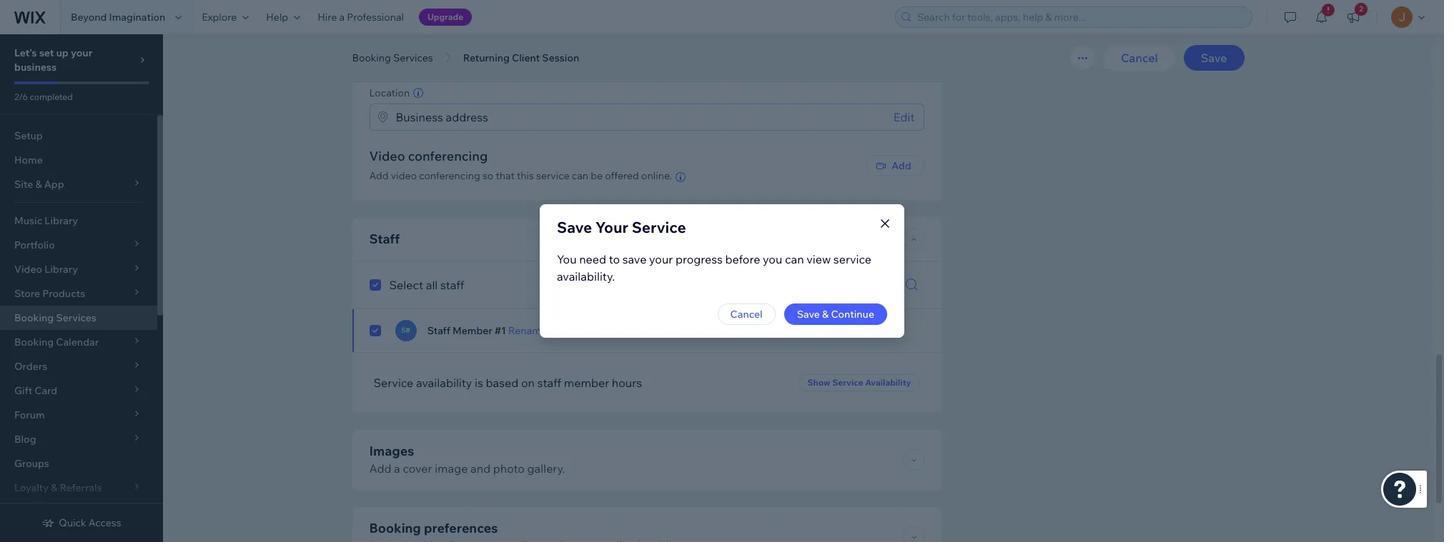 Task type: describe. For each thing, give the bounding box(es) containing it.
hire
[[318, 11, 337, 24]]

0 horizontal spatial cancel button
[[718, 304, 776, 325]]

availability
[[866, 377, 911, 388]]

0 horizontal spatial can
[[572, 169, 589, 182]]

need
[[579, 252, 606, 267]]

quick
[[59, 517, 86, 530]]

service inside you need to save your progress before you can view service availability.
[[834, 252, 872, 267]]

home
[[14, 154, 43, 167]]

&
[[822, 308, 829, 321]]

upgrade
[[428, 11, 464, 22]]

view
[[807, 252, 831, 267]]

beyond
[[71, 11, 107, 24]]

cancel for cancel button to the top
[[1121, 51, 1158, 65]]

so
[[483, 169, 494, 182]]

0 horizontal spatial service
[[536, 169, 570, 182]]

returning
[[463, 51, 510, 64]]

save & continue
[[797, 308, 875, 321]]

preferences
[[424, 520, 498, 537]]

1 vertical spatial conferencing
[[419, 169, 480, 182]]

help
[[266, 11, 288, 24]]

member
[[453, 324, 493, 337]]

progress
[[676, 252, 723, 267]]

sidebar element
[[0, 34, 163, 543]]

completed
[[30, 92, 73, 102]]

your
[[596, 218, 629, 237]]

images
[[369, 443, 414, 459]]

add video conferencing so that this service can be offered online.
[[369, 169, 672, 182]]

returning client session button
[[456, 47, 587, 69]]

quick access
[[59, 517, 121, 530]]

address
[[446, 110, 488, 124]]

add inside images add a cover image and photo gallery.
[[369, 462, 392, 476]]

image
[[435, 462, 468, 476]]

add for add
[[892, 159, 911, 172]]

upgrade button
[[419, 9, 472, 26]]

client
[[512, 51, 540, 64]]

returning client session
[[463, 51, 579, 64]]

video
[[391, 169, 417, 182]]

#1
[[495, 324, 506, 337]]

availability.
[[557, 270, 615, 284]]

groups link
[[0, 452, 157, 476]]

let's
[[14, 46, 37, 59]]

quick access button
[[42, 517, 121, 530]]

staff member #1 rename
[[427, 324, 547, 337]]

images add a cover image and photo gallery.
[[369, 443, 565, 476]]

Search for tools, apps, help & more... field
[[913, 7, 1248, 27]]

photo
[[493, 462, 525, 476]]

setup
[[14, 129, 43, 142]]

save & continue button
[[784, 304, 887, 325]]

location
[[369, 87, 410, 99]]

video
[[369, 148, 405, 164]]

online.
[[641, 169, 672, 182]]

hours
[[612, 376, 642, 390]]

business address
[[396, 110, 488, 124]]

services for booking services link
[[56, 312, 96, 325]]

gallery.
[[527, 462, 565, 476]]

session
[[542, 51, 579, 64]]

video conferencing
[[369, 148, 488, 164]]

cover
[[403, 462, 432, 476]]

imagination
[[109, 11, 165, 24]]

is
[[475, 376, 483, 390]]

you need to save your progress before you can view service availability.
[[557, 252, 872, 284]]

set
[[39, 46, 54, 59]]

save
[[623, 252, 647, 267]]

booking services for booking services link
[[14, 312, 96, 325]]

service availability is based on staff member hours
[[374, 376, 642, 390]]

1 horizontal spatial service
[[632, 218, 686, 237]]

based
[[486, 376, 519, 390]]

and
[[471, 462, 491, 476]]

edit
[[894, 110, 915, 124]]

library
[[45, 215, 78, 227]]

1 vertical spatial staff
[[537, 376, 562, 390]]

music library link
[[0, 209, 157, 233]]

save for save
[[1201, 51, 1227, 65]]

2 vertical spatial booking
[[369, 520, 421, 537]]

0 horizontal spatial a
[[339, 11, 345, 24]]

business
[[396, 110, 443, 124]]

save your service
[[557, 218, 686, 237]]

that
[[496, 169, 515, 182]]

2/6
[[14, 92, 28, 102]]

your inside you need to save your progress before you can view service availability.
[[649, 252, 673, 267]]

add button
[[866, 155, 924, 176]]

this
[[517, 169, 534, 182]]

save for save your service
[[557, 218, 592, 237]]

beyond imagination
[[71, 11, 165, 24]]



Task type: vqa. For each thing, say whether or not it's contained in the screenshot.
checkbox
yes



Task type: locate. For each thing, give the bounding box(es) containing it.
1 vertical spatial cancel button
[[718, 304, 776, 325]]

1 vertical spatial booking services
[[14, 312, 96, 325]]

0 horizontal spatial cancel
[[731, 308, 763, 321]]

booking inside button
[[352, 51, 391, 64]]

booking for booking services button
[[352, 51, 391, 64]]

staff inside option
[[440, 278, 464, 292]]

save button
[[1184, 45, 1245, 71]]

staff up select
[[369, 231, 400, 247]]

you
[[557, 252, 577, 267]]

conferencing down video conferencing
[[419, 169, 480, 182]]

2 horizontal spatial save
[[1201, 51, 1227, 65]]

1 horizontal spatial service
[[834, 252, 872, 267]]

help button
[[258, 0, 309, 34]]

booking for booking services link
[[14, 312, 54, 325]]

to
[[609, 252, 620, 267]]

booking services button
[[345, 47, 440, 69]]

2 horizontal spatial service
[[833, 377, 864, 388]]

all
[[426, 278, 438, 292]]

staff right s#
[[427, 324, 450, 337]]

1 vertical spatial save
[[557, 218, 592, 237]]

explore
[[202, 11, 237, 24]]

0 vertical spatial staff
[[369, 231, 400, 247]]

a inside images add a cover image and photo gallery.
[[394, 462, 400, 476]]

1 horizontal spatial services
[[393, 51, 433, 64]]

can inside you need to save your progress before you can view service availability.
[[785, 252, 804, 267]]

1 horizontal spatial staff
[[427, 324, 450, 337]]

a right hire
[[339, 11, 345, 24]]

0 horizontal spatial save
[[557, 218, 592, 237]]

1 vertical spatial a
[[394, 462, 400, 476]]

0 vertical spatial booking
[[352, 51, 391, 64]]

hire a professional link
[[309, 0, 413, 34]]

1 vertical spatial cancel
[[731, 308, 763, 321]]

you
[[763, 252, 783, 267]]

0 vertical spatial cancel
[[1121, 51, 1158, 65]]

0 vertical spatial services
[[393, 51, 433, 64]]

can right you
[[785, 252, 804, 267]]

0 vertical spatial service
[[536, 169, 570, 182]]

0 horizontal spatial booking services
[[14, 312, 96, 325]]

setup link
[[0, 124, 157, 148]]

2 vertical spatial save
[[797, 308, 820, 321]]

staff right on
[[537, 376, 562, 390]]

select
[[389, 278, 423, 292]]

cancel
[[1121, 51, 1158, 65], [731, 308, 763, 321]]

services inside button
[[393, 51, 433, 64]]

Select all staff checkbox
[[369, 276, 464, 294]]

1 vertical spatial your
[[649, 252, 673, 267]]

services inside 'sidebar' element
[[56, 312, 96, 325]]

0 horizontal spatial your
[[71, 46, 92, 59]]

service left availability
[[374, 376, 414, 390]]

booking preferences
[[369, 520, 498, 537]]

0 vertical spatial conferencing
[[408, 148, 488, 164]]

conferencing
[[408, 148, 488, 164], [419, 169, 480, 182]]

booking
[[352, 51, 391, 64], [14, 312, 54, 325], [369, 520, 421, 537]]

booking services
[[352, 51, 433, 64], [14, 312, 96, 325]]

1 vertical spatial staff
[[427, 324, 450, 337]]

service inside button
[[833, 377, 864, 388]]

save inside button
[[1201, 51, 1227, 65]]

let's set up your business
[[14, 46, 92, 74]]

show service availability button
[[799, 374, 920, 392]]

home link
[[0, 148, 157, 172]]

0 horizontal spatial staff
[[369, 231, 400, 247]]

professional
[[347, 11, 404, 24]]

your right up
[[71, 46, 92, 59]]

1 vertical spatial can
[[785, 252, 804, 267]]

0 vertical spatial your
[[71, 46, 92, 59]]

0 vertical spatial can
[[572, 169, 589, 182]]

0 vertical spatial save
[[1201, 51, 1227, 65]]

service
[[632, 218, 686, 237], [374, 376, 414, 390], [833, 377, 864, 388]]

staff for staff member #1 rename
[[427, 324, 450, 337]]

show
[[808, 377, 831, 388]]

booking services link
[[0, 306, 157, 330]]

select all staff
[[389, 278, 464, 292]]

add down the edit button at the right
[[892, 159, 911, 172]]

add down the video
[[369, 169, 389, 182]]

0 horizontal spatial staff
[[440, 278, 464, 292]]

1 horizontal spatial your
[[649, 252, 673, 267]]

booking services for booking services button
[[352, 51, 433, 64]]

0 vertical spatial a
[[339, 11, 345, 24]]

1 vertical spatial service
[[834, 252, 872, 267]]

1 horizontal spatial can
[[785, 252, 804, 267]]

a down images
[[394, 462, 400, 476]]

add for add video conferencing so that this service can be offered online.
[[369, 169, 389, 182]]

on
[[521, 376, 535, 390]]

your right save
[[649, 252, 673, 267]]

be
[[591, 169, 603, 182]]

1 horizontal spatial booking services
[[352, 51, 433, 64]]

service up save
[[632, 218, 686, 237]]

service right the show
[[833, 377, 864, 388]]

service right view on the right top of the page
[[834, 252, 872, 267]]

add down images
[[369, 462, 392, 476]]

groups
[[14, 458, 49, 471]]

1 horizontal spatial save
[[797, 308, 820, 321]]

services for booking services button
[[393, 51, 433, 64]]

0 horizontal spatial services
[[56, 312, 96, 325]]

2/6 completed
[[14, 92, 73, 102]]

your
[[71, 46, 92, 59], [649, 252, 673, 267]]

your inside let's set up your business
[[71, 46, 92, 59]]

add
[[892, 159, 911, 172], [369, 169, 389, 182], [369, 462, 392, 476]]

1 horizontal spatial a
[[394, 462, 400, 476]]

0 vertical spatial booking services
[[352, 51, 433, 64]]

None checkbox
[[369, 322, 381, 339]]

staff right all
[[440, 278, 464, 292]]

up
[[56, 46, 69, 59]]

business
[[14, 61, 57, 74]]

2
[[1360, 4, 1364, 14]]

0 vertical spatial staff
[[440, 278, 464, 292]]

booking services inside button
[[352, 51, 433, 64]]

can left be
[[572, 169, 589, 182]]

1 vertical spatial booking
[[14, 312, 54, 325]]

1 horizontal spatial staff
[[537, 376, 562, 390]]

add inside button
[[892, 159, 911, 172]]

show service availability
[[808, 377, 911, 388]]

1 horizontal spatial cancel button
[[1104, 45, 1175, 71]]

1 horizontal spatial cancel
[[1121, 51, 1158, 65]]

cancel for the left cancel button
[[731, 308, 763, 321]]

rename button
[[508, 324, 547, 337]]

service right this
[[536, 169, 570, 182]]

music library
[[14, 215, 78, 227]]

booking services inside 'sidebar' element
[[14, 312, 96, 325]]

staff for staff
[[369, 231, 400, 247]]

access
[[89, 517, 121, 530]]

edit button
[[894, 109, 915, 126]]

a
[[339, 11, 345, 24], [394, 462, 400, 476]]

booking inside 'sidebar' element
[[14, 312, 54, 325]]

locations
[[369, 39, 430, 55]]

save
[[1201, 51, 1227, 65], [557, 218, 592, 237], [797, 308, 820, 321]]

cancel button
[[1104, 45, 1175, 71], [718, 304, 776, 325]]

offered
[[605, 169, 639, 182]]

0 vertical spatial cancel button
[[1104, 45, 1175, 71]]

staff
[[369, 231, 400, 247], [427, 324, 450, 337]]

availability
[[416, 376, 472, 390]]

music
[[14, 215, 42, 227]]

2 button
[[1338, 0, 1369, 34]]

0 horizontal spatial service
[[374, 376, 414, 390]]

conferencing down business address
[[408, 148, 488, 164]]

1 vertical spatial services
[[56, 312, 96, 325]]

save inside button
[[797, 308, 820, 321]]

save for save & continue
[[797, 308, 820, 321]]

s#
[[401, 326, 411, 335]]

rename
[[508, 324, 547, 337]]

before
[[726, 252, 760, 267]]

staff
[[440, 278, 464, 292], [537, 376, 562, 390]]



